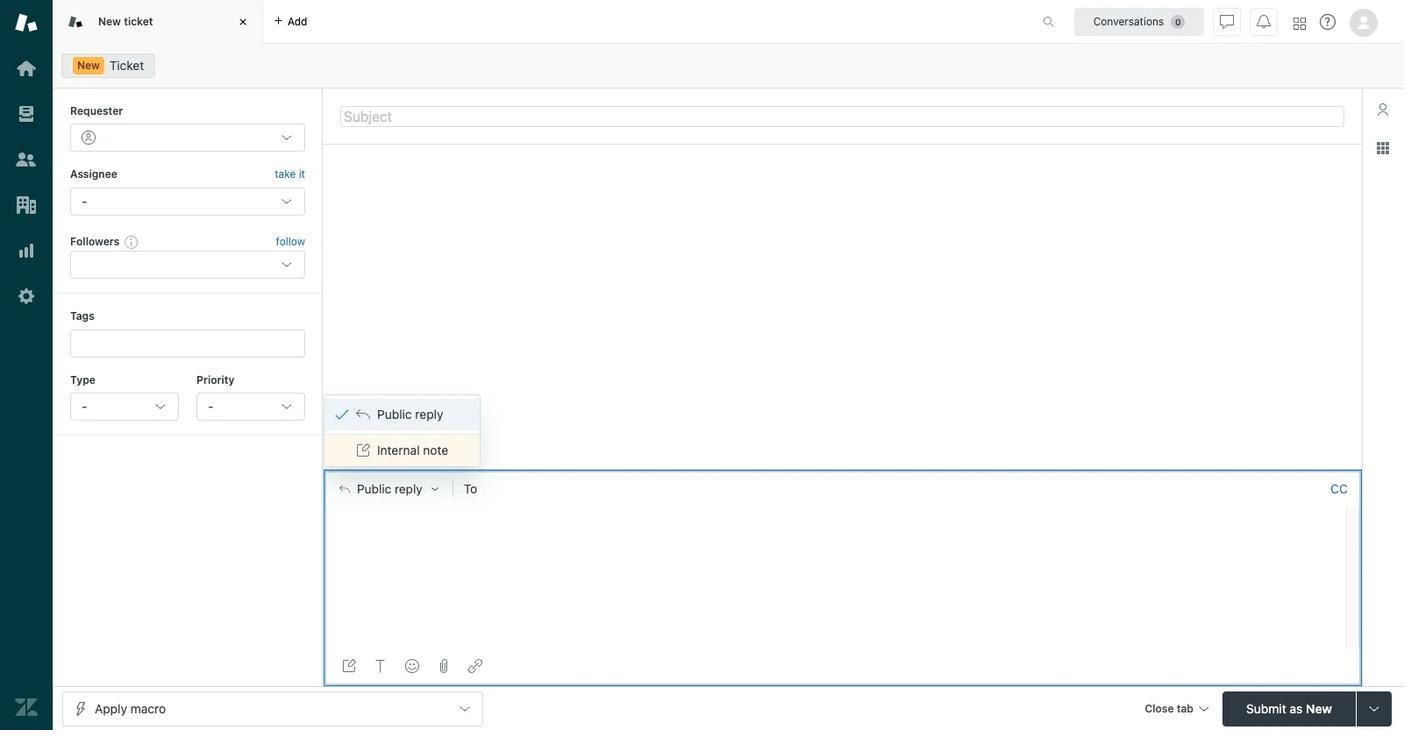Task type: vqa. For each thing, say whether or not it's contained in the screenshot.
Explore link
no



Task type: locate. For each thing, give the bounding box(es) containing it.
to
[[464, 482, 478, 497]]

organizations image
[[15, 194, 38, 217]]

get started image
[[15, 57, 38, 80]]

Subject field
[[340, 106, 1345, 127]]

0 vertical spatial new
[[98, 15, 121, 28]]

assignee
[[70, 168, 117, 181]]

public reply menu item
[[325, 399, 480, 431]]

note
[[423, 443, 449, 458]]

new for new
[[77, 59, 100, 72]]

public reply inside dropdown button
[[357, 482, 423, 497]]

- button down priority
[[197, 393, 305, 421]]

1 - button from the left
[[70, 393, 179, 421]]

notifications image
[[1258, 14, 1272, 29]]

new left 'ticket'
[[98, 15, 121, 28]]

apply macro
[[95, 702, 166, 717]]

public up internal
[[377, 407, 412, 422]]

new left ticket
[[77, 59, 100, 72]]

format text image
[[374, 660, 388, 674]]

new ticket tab
[[53, 0, 263, 44]]

public
[[377, 407, 412, 422], [357, 482, 392, 497]]

1 vertical spatial public reply
[[357, 482, 423, 497]]

- down priority
[[208, 399, 214, 414]]

reply down the internal note menu item
[[395, 482, 423, 497]]

zendesk support image
[[15, 11, 38, 34]]

0 vertical spatial public reply
[[377, 407, 444, 422]]

followers
[[70, 235, 120, 248]]

0 vertical spatial reply
[[415, 407, 444, 422]]

ticket
[[124, 15, 153, 28]]

customer context image
[[1377, 103, 1391, 117]]

close tab button
[[1138, 692, 1216, 730]]

secondary element
[[53, 48, 1405, 83]]

1 vertical spatial public
[[357, 482, 392, 497]]

followers element
[[70, 251, 305, 279]]

as
[[1290, 702, 1303, 717]]

new inside secondary element
[[77, 59, 100, 72]]

public down internal
[[357, 482, 392, 497]]

internal note menu item
[[325, 435, 480, 467]]

- button down type
[[70, 393, 179, 421]]

take
[[275, 168, 296, 181]]

cc
[[1331, 482, 1349, 497]]

requester
[[70, 104, 123, 118]]

submit
[[1247, 702, 1287, 717]]

new
[[98, 15, 121, 28], [77, 59, 100, 72], [1307, 702, 1333, 717]]

add link (cmd k) image
[[469, 660, 483, 674]]

None field
[[489, 481, 1324, 498]]

conversations button
[[1075, 7, 1205, 36]]

follow
[[276, 235, 305, 248]]

public reply
[[377, 407, 444, 422], [357, 482, 423, 497]]

-
[[82, 194, 87, 209], [82, 399, 87, 414], [208, 399, 214, 414]]

admin image
[[15, 285, 38, 308]]

reply
[[415, 407, 444, 422], [395, 482, 423, 497]]

internal note
[[377, 443, 449, 458]]

new inside tab
[[98, 15, 121, 28]]

displays possible ticket submission types image
[[1368, 702, 1382, 717]]

public inside dropdown button
[[357, 482, 392, 497]]

ticket
[[109, 58, 144, 73]]

- inside assignee element
[[82, 194, 87, 209]]

new right the as
[[1307, 702, 1333, 717]]

Public reply composer text field
[[332, 508, 1342, 545]]

minimize composer image
[[836, 463, 850, 477]]

tags element
[[70, 330, 305, 358]]

assignee element
[[70, 188, 305, 216]]

new for new ticket
[[98, 15, 121, 28]]

conversations
[[1094, 14, 1165, 28]]

- for priority
[[208, 399, 214, 414]]

add
[[288, 14, 308, 28]]

follow button
[[276, 234, 305, 250]]

public inside menu item
[[377, 407, 412, 422]]

- down type
[[82, 399, 87, 414]]

0 vertical spatial public
[[377, 407, 412, 422]]

- button
[[70, 393, 179, 421], [197, 393, 305, 421]]

apply
[[95, 702, 127, 717]]

0 horizontal spatial - button
[[70, 393, 179, 421]]

- down assignee
[[82, 194, 87, 209]]

zendesk image
[[15, 697, 38, 720]]

2 - button from the left
[[197, 393, 305, 421]]

1 vertical spatial reply
[[395, 482, 423, 497]]

it
[[299, 168, 305, 181]]

1 horizontal spatial - button
[[197, 393, 305, 421]]

reply up 'note'
[[415, 407, 444, 422]]

1 vertical spatial new
[[77, 59, 100, 72]]

public reply up internal note
[[377, 407, 444, 422]]

- for type
[[82, 399, 87, 414]]

macro
[[130, 702, 166, 717]]

add attachment image
[[437, 660, 451, 674]]

public reply down internal
[[357, 482, 423, 497]]



Task type: describe. For each thing, give the bounding box(es) containing it.
public reply button
[[324, 471, 453, 508]]

add button
[[263, 0, 318, 43]]

close
[[1146, 702, 1175, 716]]

draft mode image
[[342, 660, 356, 674]]

close image
[[234, 13, 252, 31]]

close tab
[[1146, 702, 1194, 716]]

get help image
[[1321, 14, 1337, 30]]

tab
[[1177, 702, 1194, 716]]

reply inside dropdown button
[[395, 482, 423, 497]]

reporting image
[[15, 240, 38, 262]]

take it button
[[275, 166, 305, 184]]

info on adding followers image
[[125, 235, 139, 249]]

reply inside menu item
[[415, 407, 444, 422]]

requester element
[[70, 124, 305, 152]]

- button for type
[[70, 393, 179, 421]]

take it
[[275, 168, 305, 181]]

new ticket
[[98, 15, 153, 28]]

public reply inside menu item
[[377, 407, 444, 422]]

tabs tab list
[[53, 0, 1025, 44]]

button displays agent's chat status as invisible. image
[[1221, 14, 1235, 29]]

zendesk products image
[[1294, 17, 1307, 29]]

cc button
[[1331, 482, 1349, 497]]

priority
[[197, 373, 235, 387]]

apps image
[[1377, 141, 1391, 155]]

views image
[[15, 103, 38, 125]]

2 vertical spatial new
[[1307, 702, 1333, 717]]

- button for priority
[[197, 393, 305, 421]]

tags
[[70, 310, 95, 323]]

main element
[[0, 0, 53, 731]]

customers image
[[15, 148, 38, 171]]

type
[[70, 373, 96, 387]]

submit as new
[[1247, 702, 1333, 717]]

internal
[[377, 443, 420, 458]]

insert emojis image
[[405, 660, 419, 674]]



